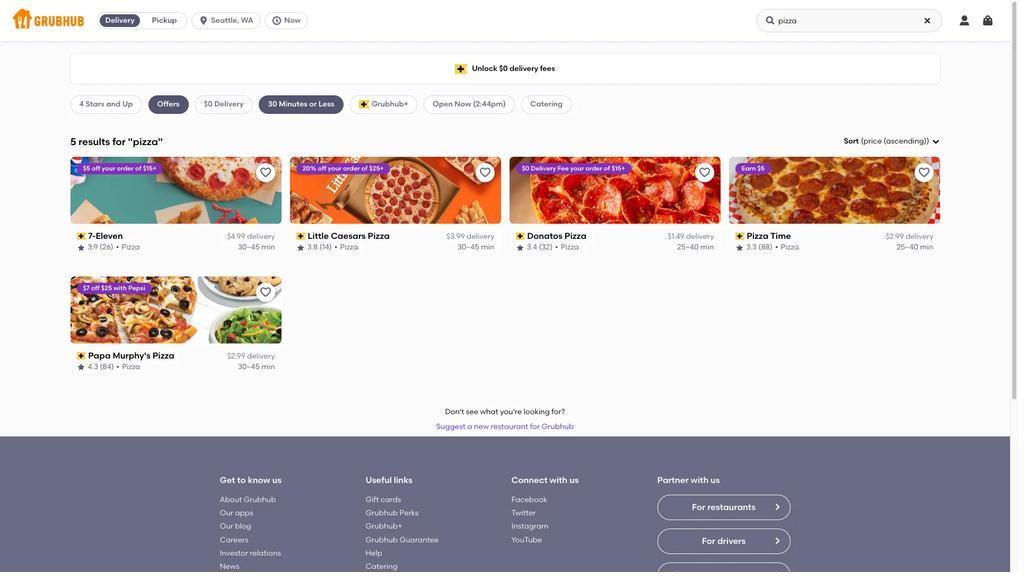 Task type: locate. For each thing, give the bounding box(es) containing it.
delivery for $0 delivery
[[214, 100, 244, 109]]

restaurants
[[708, 503, 756, 513]]

grubhub plus flag logo image
[[455, 64, 468, 74], [359, 100, 370, 109]]

drivers
[[717, 537, 746, 547]]

• for pizza
[[555, 243, 558, 252]]

(14)
[[320, 243, 332, 252]]

1 horizontal spatial $15+
[[612, 165, 625, 172]]

perks
[[400, 509, 419, 518]]

$15+
[[143, 165, 156, 172], [612, 165, 625, 172]]

1 horizontal spatial for
[[530, 423, 540, 432]]

$0 for $0 delivery
[[204, 100, 213, 109]]

0 vertical spatial our
[[220, 509, 233, 518]]

careers
[[220, 536, 249, 545]]

$7 off $25 with pepsi
[[83, 285, 145, 292]]

0 vertical spatial delivery
[[105, 16, 135, 25]]

off down results
[[92, 165, 100, 172]]

0 horizontal spatial delivery
[[105, 16, 135, 25]]

twitter link
[[512, 509, 536, 518]]

subscription pass image
[[516, 233, 525, 240], [735, 233, 745, 240], [77, 353, 86, 360]]

blog
[[235, 523, 251, 532]]

0 vertical spatial $2.99
[[886, 232, 904, 241]]

grubhub plus flag logo image right less
[[359, 100, 370, 109]]

$5 off your order of $15+
[[83, 165, 156, 172]]

1 25–40 from the left
[[677, 243, 699, 252]]

0 vertical spatial now
[[284, 16, 301, 25]]

right image
[[773, 537, 781, 546]]

papa murphy's pizza logo image
[[70, 277, 281, 344]]

your right fee
[[570, 165, 584, 172]]

2 horizontal spatial svg image
[[958, 14, 971, 27]]

subscription pass image
[[77, 233, 86, 240], [296, 233, 306, 240]]

news
[[220, 563, 239, 572]]

results
[[79, 136, 110, 148]]

save this restaurant image for 7-eleven
[[259, 166, 272, 179]]

offers
[[157, 100, 180, 109]]

30–45 min for 7-eleven
[[238, 243, 275, 252]]

us right know on the bottom
[[272, 476, 282, 486]]

order for eleven
[[117, 165, 134, 172]]

grubhub inside 'about grubhub our apps our blog careers investor relations news'
[[244, 496, 276, 505]]

0 vertical spatial grubhub plus flag logo image
[[455, 64, 468, 74]]

25–40 min for donatos pizza
[[677, 243, 714, 252]]

2 horizontal spatial $0
[[522, 165, 529, 172]]

our down about
[[220, 509, 233, 518]]

save this restaurant button for pizza time
[[915, 163, 934, 182]]

$1.49
[[668, 232, 684, 241]]

subscription pass image for donatos pizza
[[516, 233, 525, 240]]

delivery for 7-eleven
[[247, 232, 275, 241]]

1 horizontal spatial us
[[570, 476, 579, 486]]

star icon image left 3.8
[[296, 244, 305, 252]]

off for papa
[[91, 285, 100, 292]]

• right (88) on the top right of the page
[[775, 243, 778, 252]]

2 25–40 from the left
[[897, 243, 918, 252]]

2 horizontal spatial with
[[691, 476, 709, 486]]

connect with us
[[512, 476, 579, 486]]

order right fee
[[586, 165, 602, 172]]

star icon image for pizza time
[[735, 244, 744, 252]]

1 horizontal spatial $5
[[758, 165, 765, 172]]

fee
[[558, 165, 569, 172]]

our apps link
[[220, 509, 253, 518]]

0 horizontal spatial now
[[284, 16, 301, 25]]

us
[[272, 476, 282, 486], [570, 476, 579, 486], [711, 476, 720, 486]]

suggest a new restaurant for grubhub button
[[432, 418, 579, 437]]

1 horizontal spatial 25–40 min
[[897, 243, 934, 252]]

for left drivers
[[702, 537, 715, 547]]

of down "pizza"
[[135, 165, 141, 172]]

subscription pass image for pizza time
[[735, 233, 745, 240]]

• right the (32)
[[555, 243, 558, 252]]

1 25–40 min from the left
[[677, 243, 714, 252]]

0 horizontal spatial 25–40 min
[[677, 243, 714, 252]]

1 horizontal spatial subscription pass image
[[516, 233, 525, 240]]

min for 7-eleven
[[262, 243, 275, 252]]

2 25–40 min from the left
[[897, 243, 934, 252]]

3 your from the left
[[570, 165, 584, 172]]

1 $15+ from the left
[[143, 165, 156, 172]]

$0 right "unlock"
[[499, 64, 508, 73]]

30–45 for papa murphy's pizza
[[238, 363, 260, 372]]

1 horizontal spatial $0
[[499, 64, 508, 73]]

svg image inside "seattle, wa" button
[[198, 15, 209, 26]]

order down 5 results for "pizza"
[[117, 165, 134, 172]]

3.4 (32)
[[527, 243, 553, 252]]

$0
[[499, 64, 508, 73], [204, 100, 213, 109], [522, 165, 529, 172]]

1 horizontal spatial now
[[455, 100, 471, 109]]

1 order from the left
[[117, 165, 134, 172]]

0 horizontal spatial order
[[117, 165, 134, 172]]

star icon image left 3.4
[[516, 244, 524, 252]]

2 horizontal spatial your
[[570, 165, 584, 172]]

for
[[112, 136, 126, 148], [530, 423, 540, 432]]

about grubhub our apps our blog careers investor relations news
[[220, 496, 281, 572]]

now
[[284, 16, 301, 25], [455, 100, 471, 109]]

0 horizontal spatial 25–40
[[677, 243, 699, 252]]

grubhub down know on the bottom
[[244, 496, 276, 505]]

0 horizontal spatial catering
[[366, 563, 398, 572]]

for inside button
[[530, 423, 540, 432]]

1 horizontal spatial save this restaurant image
[[918, 166, 930, 179]]

svg image
[[982, 14, 994, 27], [198, 15, 209, 26], [765, 15, 776, 26], [923, 16, 932, 25]]

or
[[309, 100, 317, 109]]

subscription pass image for 7-eleven
[[77, 233, 86, 240]]

a
[[467, 423, 472, 432]]

1 horizontal spatial $2.99 delivery
[[886, 232, 934, 241]]

$0 left fee
[[522, 165, 529, 172]]

for drivers link
[[657, 529, 790, 555]]

star icon image left "3.9"
[[77, 244, 85, 252]]

min for pizza time
[[920, 243, 934, 252]]

0 horizontal spatial $2.99
[[227, 352, 245, 361]]

25–40 min
[[677, 243, 714, 252], [897, 243, 934, 252]]

• pizza right (26)
[[116, 243, 140, 252]]

earn
[[742, 165, 756, 172]]

subscription pass image for little caesars pizza
[[296, 233, 306, 240]]

save this restaurant button
[[256, 163, 275, 182], [475, 163, 495, 182], [695, 163, 714, 182], [915, 163, 934, 182], [256, 283, 275, 302]]

1 horizontal spatial order
[[343, 165, 360, 172]]

0 horizontal spatial $15+
[[143, 165, 156, 172]]

of right fee
[[604, 165, 610, 172]]

1 vertical spatial grubhub+
[[366, 523, 402, 532]]

min
[[262, 243, 275, 252], [481, 243, 495, 252], [701, 243, 714, 252], [920, 243, 934, 252], [262, 363, 275, 372]]

• right (84)
[[116, 363, 119, 372]]

you're
[[500, 408, 522, 417]]

1 horizontal spatial your
[[328, 165, 342, 172]]

0 horizontal spatial svg image
[[272, 15, 282, 26]]

twitter
[[512, 509, 536, 518]]

2 horizontal spatial order
[[586, 165, 602, 172]]

$0 right offers
[[204, 100, 213, 109]]

donatos pizza
[[527, 231, 587, 241]]

now inside "button"
[[284, 16, 301, 25]]

your down 5 results for "pizza"
[[102, 165, 115, 172]]

5
[[70, 136, 76, 148]]

order left $25+ at top
[[343, 165, 360, 172]]

off right $7
[[91, 285, 100, 292]]

1 subscription pass image from the left
[[77, 233, 86, 240]]

instagram
[[512, 523, 549, 532]]

)
[[927, 137, 929, 146]]

instagram link
[[512, 523, 549, 532]]

gift cards grubhub perks grubhub+ grubhub guarantee help catering
[[366, 496, 439, 572]]

$5 down results
[[83, 165, 90, 172]]

seattle,
[[211, 16, 239, 25]]

0 vertical spatial $0
[[499, 64, 508, 73]]

pickup
[[152, 16, 177, 25]]

delivery left the 30
[[214, 100, 244, 109]]

• pizza down the 'papa murphy's pizza'
[[116, 363, 140, 372]]

0 horizontal spatial of
[[135, 165, 141, 172]]

30–45 min for little caesars pizza
[[457, 243, 495, 252]]

for restaurants
[[692, 503, 756, 513]]

pizza down donatos pizza
[[561, 243, 579, 252]]

1 vertical spatial $2.99
[[227, 352, 245, 361]]

• pizza down donatos pizza
[[555, 243, 579, 252]]

1 vertical spatial right image
[[773, 571, 781, 573]]

0 vertical spatial $2.99 delivery
[[886, 232, 934, 241]]

new
[[474, 423, 489, 432]]

2 save this restaurant image from the left
[[918, 166, 930, 179]]

2 subscription pass image from the left
[[296, 233, 306, 240]]

2 horizontal spatial delivery
[[531, 165, 556, 172]]

pizza time logo image
[[729, 157, 940, 224]]

now right open
[[455, 100, 471, 109]]

1 vertical spatial $0
[[204, 100, 213, 109]]

25–40 min for pizza time
[[897, 243, 934, 252]]

grubhub+ down grubhub perks link
[[366, 523, 402, 532]]

with
[[113, 285, 127, 292], [550, 476, 568, 486], [691, 476, 709, 486]]

1 vertical spatial $2.99 delivery
[[227, 352, 275, 361]]

• pizza down time
[[775, 243, 799, 252]]

1 vertical spatial our
[[220, 523, 233, 532]]

grubhub+ inside "gift cards grubhub perks grubhub+ grubhub guarantee help catering"
[[366, 523, 402, 532]]

1 vertical spatial grubhub plus flag logo image
[[359, 100, 370, 109]]

3.9
[[88, 243, 98, 252]]

star icon image for donatos pizza
[[516, 244, 524, 252]]

for restaurants link
[[657, 495, 790, 521]]

with right connect
[[550, 476, 568, 486]]

grubhub plus flag logo image left "unlock"
[[455, 64, 468, 74]]

of left $25+ at top
[[361, 165, 368, 172]]

our up careers
[[220, 523, 233, 532]]

0 horizontal spatial $0
[[204, 100, 213, 109]]

2 vertical spatial delivery
[[531, 165, 556, 172]]

• pizza for murphy's
[[116, 363, 140, 372]]

0 horizontal spatial your
[[102, 165, 115, 172]]

delivery left fee
[[531, 165, 556, 172]]

5 results for "pizza" main content
[[0, 41, 1010, 573]]

save this restaurant image
[[259, 166, 272, 179], [698, 166, 711, 179], [259, 286, 272, 299]]

none field inside 5 results for "pizza" "main content"
[[844, 136, 940, 147]]

grubhub plus flag logo image for grubhub+
[[359, 100, 370, 109]]

delivery for little caesars pizza
[[467, 232, 495, 241]]

0 vertical spatial right image
[[773, 503, 781, 512]]

subscription pass image left 7-
[[77, 233, 86, 240]]

0 horizontal spatial for
[[112, 136, 126, 148]]

right image
[[773, 503, 781, 512], [773, 571, 781, 573]]

none field containing sort
[[844, 136, 940, 147]]

0 horizontal spatial save this restaurant image
[[479, 166, 491, 179]]

pizza right murphy's
[[153, 351, 174, 361]]

subscription pass image left donatos
[[516, 233, 525, 240]]

1 horizontal spatial svg image
[[932, 137, 940, 146]]

useful
[[366, 476, 392, 486]]

us right connect
[[570, 476, 579, 486]]

None field
[[844, 136, 940, 147]]

for for for drivers
[[702, 537, 715, 547]]

• right (26)
[[116, 243, 119, 252]]

right image down right icon
[[773, 571, 781, 573]]

0 horizontal spatial $2.99 delivery
[[227, 352, 275, 361]]

0 horizontal spatial subscription pass image
[[77, 233, 86, 240]]

0 horizontal spatial grubhub plus flag logo image
[[359, 100, 370, 109]]

pizza
[[368, 231, 390, 241], [565, 231, 587, 241], [747, 231, 769, 241], [122, 243, 140, 252], [340, 243, 358, 252], [561, 243, 579, 252], [781, 243, 799, 252], [153, 351, 174, 361], [122, 363, 140, 372]]

delivery
[[105, 16, 135, 25], [214, 100, 244, 109], [531, 165, 556, 172]]

subscription pass image for papa murphy's pizza
[[77, 353, 86, 360]]

main navigation navigation
[[0, 0, 1010, 41]]

links
[[394, 476, 413, 486]]

min for donatos pizza
[[701, 243, 714, 252]]

off right 20% at top left
[[318, 165, 326, 172]]

• right (14)
[[334, 243, 337, 252]]

1 $5 from the left
[[83, 165, 90, 172]]

(ascending)
[[884, 137, 927, 146]]

30–45 for 7-eleven
[[238, 243, 260, 252]]

2 horizontal spatial of
[[604, 165, 610, 172]]

2 right image from the top
[[773, 571, 781, 573]]

grubhub+
[[372, 100, 408, 109], [366, 523, 402, 532]]

now right the wa
[[284, 16, 301, 25]]

1 right image from the top
[[773, 503, 781, 512]]

0 horizontal spatial us
[[272, 476, 282, 486]]

for down looking
[[530, 423, 540, 432]]

your
[[102, 165, 115, 172], [328, 165, 342, 172], [570, 165, 584, 172]]

(26)
[[100, 243, 113, 252]]

murphy's
[[113, 351, 151, 361]]

subscription pass image left little
[[296, 233, 306, 240]]

2 us from the left
[[570, 476, 579, 486]]

with for partner with us
[[691, 476, 709, 486]]

1 of from the left
[[135, 165, 141, 172]]

(84)
[[100, 363, 114, 372]]

30–45 min
[[238, 243, 275, 252], [457, 243, 495, 252], [238, 363, 275, 372]]

1 horizontal spatial $2.99
[[886, 232, 904, 241]]

2 of from the left
[[361, 165, 368, 172]]

1 horizontal spatial with
[[550, 476, 568, 486]]

svg image
[[958, 14, 971, 27], [272, 15, 282, 26], [932, 137, 940, 146]]

0 horizontal spatial $5
[[83, 165, 90, 172]]

pizza down time
[[781, 243, 799, 252]]

open now (2:44pm)
[[433, 100, 506, 109]]

us up for restaurants
[[711, 476, 720, 486]]

connect
[[512, 476, 548, 486]]

with right partner at the right
[[691, 476, 709, 486]]

delivery left pickup
[[105, 16, 135, 25]]

1 vertical spatial catering
[[366, 563, 398, 572]]

30
[[268, 100, 277, 109]]

star icon image left 3.3
[[735, 244, 744, 252]]

us for partner with us
[[711, 476, 720, 486]]

pizza down the 'papa murphy's pizza'
[[122, 363, 140, 372]]

off
[[92, 165, 100, 172], [318, 165, 326, 172], [91, 285, 100, 292]]

star icon image
[[77, 244, 85, 252], [296, 244, 305, 252], [516, 244, 524, 252], [735, 244, 744, 252], [77, 364, 85, 372]]

1 horizontal spatial delivery
[[214, 100, 244, 109]]

save this restaurant image
[[479, 166, 491, 179], [918, 166, 930, 179]]

see
[[466, 408, 479, 417]]

3 us from the left
[[711, 476, 720, 486]]

1 horizontal spatial of
[[361, 165, 368, 172]]

youtube
[[512, 536, 542, 545]]

• pizza down caesars
[[334, 243, 358, 252]]

with for connect with us
[[550, 476, 568, 486]]

2 our from the top
[[220, 523, 233, 532]]

1 vertical spatial for
[[530, 423, 540, 432]]

0 horizontal spatial subscription pass image
[[77, 353, 86, 360]]

1 your from the left
[[102, 165, 115, 172]]

subscription pass image left pizza time
[[735, 233, 745, 240]]

star icon image for little caesars pizza
[[296, 244, 305, 252]]

grubhub+ link
[[366, 523, 402, 532]]

2 horizontal spatial us
[[711, 476, 720, 486]]

$2.99 delivery for pizza time
[[886, 232, 934, 241]]

save this restaurant button for donatos pizza
[[695, 163, 714, 182]]

2 order from the left
[[343, 165, 360, 172]]

pizza right (26)
[[122, 243, 140, 252]]

grubhub down for?
[[542, 423, 574, 432]]

3.8 (14)
[[307, 243, 332, 252]]

catering down fees
[[530, 100, 563, 109]]

your right 20% at top left
[[328, 165, 342, 172]]

of for eleven
[[135, 165, 141, 172]]

min for little caesars pizza
[[481, 243, 495, 252]]

sort
[[844, 137, 859, 146]]

1 horizontal spatial catering
[[530, 100, 563, 109]]

with right $25
[[113, 285, 127, 292]]

1 horizontal spatial grubhub plus flag logo image
[[455, 64, 468, 74]]

• pizza for eleven
[[116, 243, 140, 252]]

save this restaurant button for 7-eleven
[[256, 163, 275, 182]]

7-
[[88, 231, 96, 241]]

catering down help at the bottom of page
[[366, 563, 398, 572]]

1 vertical spatial now
[[455, 100, 471, 109]]

subscription pass image left papa
[[77, 353, 86, 360]]

2 horizontal spatial subscription pass image
[[735, 233, 745, 240]]

star icon image left 4.3
[[77, 364, 85, 372]]

1 us from the left
[[272, 476, 282, 486]]

1 save this restaurant image from the left
[[479, 166, 491, 179]]

0 vertical spatial for
[[692, 503, 706, 513]]

min for papa murphy's pizza
[[262, 363, 275, 372]]

$0 delivery
[[204, 100, 244, 109]]

right image up right icon
[[773, 503, 781, 512]]

grubhub down gift cards link
[[366, 509, 398, 518]]

1 horizontal spatial 25–40
[[897, 243, 918, 252]]

1 our from the top
[[220, 509, 233, 518]]

2 your from the left
[[328, 165, 342, 172]]

1 horizontal spatial subscription pass image
[[296, 233, 306, 240]]

0 vertical spatial catering
[[530, 100, 563, 109]]

save this restaurant image for donatos pizza
[[698, 166, 711, 179]]

25–40 for donatos pizza
[[677, 243, 699, 252]]

our
[[220, 509, 233, 518], [220, 523, 233, 532]]

for down partner with us
[[692, 503, 706, 513]]

for right results
[[112, 136, 126, 148]]

1 vertical spatial for
[[702, 537, 715, 547]]

$2.99
[[886, 232, 904, 241], [227, 352, 245, 361]]

• for murphy's
[[116, 363, 119, 372]]

2 vertical spatial $0
[[522, 165, 529, 172]]

grubhub+ left open
[[372, 100, 408, 109]]

$5 right earn
[[758, 165, 765, 172]]

$4.99
[[227, 232, 245, 241]]

1 vertical spatial delivery
[[214, 100, 244, 109]]

cards
[[381, 496, 401, 505]]



Task type: vqa. For each thing, say whether or not it's contained in the screenshot.
do
no



Task type: describe. For each thing, give the bounding box(es) containing it.
minutes
[[279, 100, 308, 109]]

save this restaurant image for papa murphy's pizza
[[259, 286, 272, 299]]

facebook twitter instagram youtube
[[512, 496, 549, 545]]

delivery for donatos pizza
[[686, 232, 714, 241]]

$2.99 for pizza time
[[886, 232, 904, 241]]

• for time
[[775, 243, 778, 252]]

star icon image for papa murphy's pizza
[[77, 364, 85, 372]]

"pizza"
[[128, 136, 163, 148]]

about grubhub link
[[220, 496, 276, 505]]

• for caesars
[[334, 243, 337, 252]]

time
[[771, 231, 791, 241]]

for drivers
[[702, 537, 746, 547]]

catering link
[[366, 563, 398, 572]]

$0 for $0 delivery fee your order of $15+
[[522, 165, 529, 172]]

about
[[220, 496, 242, 505]]

(2:44pm)
[[473, 100, 506, 109]]

to
[[237, 476, 246, 486]]

0 vertical spatial for
[[112, 136, 126, 148]]

25–40 for pizza time
[[897, 243, 918, 252]]

wa
[[241, 16, 253, 25]]

3 order from the left
[[586, 165, 602, 172]]

pizza up 3.3 (88)
[[747, 231, 769, 241]]

save this restaurant button for little caesars pizza
[[475, 163, 495, 182]]

5 results for "pizza"
[[70, 136, 163, 148]]

• pizza for caesars
[[334, 243, 358, 252]]

price
[[864, 137, 882, 146]]

$0 delivery fee your order of $15+
[[522, 165, 625, 172]]

get to know us
[[220, 476, 282, 486]]

grubhub down the grubhub+ link
[[366, 536, 398, 545]]

pepsi
[[128, 285, 145, 292]]

Search for food, convenience, alcohol... search field
[[757, 9, 942, 32]]

your for eleven
[[102, 165, 115, 172]]

catering inside "gift cards grubhub perks grubhub+ grubhub guarantee help catering"
[[366, 563, 398, 572]]

unlock $0 delivery fees
[[472, 64, 555, 73]]

papa murphy's pizza
[[88, 351, 174, 361]]

stars
[[86, 100, 104, 109]]

delivery button
[[98, 12, 142, 29]]

$2.99 for papa murphy's pizza
[[227, 352, 245, 361]]

partner with us
[[657, 476, 720, 486]]

our blog link
[[220, 523, 251, 532]]

svg image inside field
[[932, 137, 940, 146]]

off for little
[[318, 165, 326, 172]]

little caesars pizza logo image
[[290, 157, 501, 224]]

2 $15+ from the left
[[612, 165, 625, 172]]

eleven
[[96, 231, 123, 241]]

sort ( price (ascending) )
[[844, 137, 929, 146]]

$1.49 delivery
[[668, 232, 714, 241]]

grubhub guarantee link
[[366, 536, 439, 545]]

grubhub inside the suggest a new restaurant for grubhub button
[[542, 423, 574, 432]]

unlock
[[472, 64, 498, 73]]

us for connect with us
[[570, 476, 579, 486]]

3.3 (88)
[[746, 243, 773, 252]]

save this restaurant image for little caesars pizza
[[479, 166, 491, 179]]

• pizza for pizza
[[555, 243, 579, 252]]

now inside 5 results for "pizza" "main content"
[[455, 100, 471, 109]]

save this restaurant image for pizza time
[[918, 166, 930, 179]]

for for for restaurants
[[692, 503, 706, 513]]

pizza right caesars
[[368, 231, 390, 241]]

earn $5
[[742, 165, 765, 172]]

star icon image for 7-eleven
[[77, 244, 85, 252]]

pizza down little caesars pizza
[[340, 243, 358, 252]]

investor relations link
[[220, 549, 281, 558]]

investor
[[220, 549, 248, 558]]

0 vertical spatial grubhub+
[[372, 100, 408, 109]]

up
[[122, 100, 133, 109]]

get
[[220, 476, 235, 486]]

30–45 min for papa murphy's pizza
[[238, 363, 275, 372]]

• for eleven
[[116, 243, 119, 252]]

(32)
[[539, 243, 553, 252]]

order for caesars
[[343, 165, 360, 172]]

$3.99
[[447, 232, 465, 241]]

little caesars pizza
[[308, 231, 390, 241]]

3.8
[[307, 243, 318, 252]]

delivery inside button
[[105, 16, 135, 25]]

delivery for pizza time
[[906, 232, 934, 241]]

pizza time
[[747, 231, 791, 241]]

pickup button
[[142, 12, 187, 29]]

delivery for $0 delivery fee your order of $15+
[[531, 165, 556, 172]]

and
[[106, 100, 121, 109]]

pizza right donatos
[[565, 231, 587, 241]]

grubhub perks link
[[366, 509, 419, 518]]

7-eleven logo image
[[70, 157, 281, 224]]

$3.99 delivery
[[447, 232, 495, 241]]

facebook
[[512, 496, 547, 505]]

careers link
[[220, 536, 249, 545]]

relations
[[250, 549, 281, 558]]

4 stars and up
[[79, 100, 133, 109]]

apps
[[235, 509, 253, 518]]

7-eleven
[[88, 231, 123, 241]]

3 of from the left
[[604, 165, 610, 172]]

• pizza for time
[[775, 243, 799, 252]]

open
[[433, 100, 453, 109]]

donatos
[[527, 231, 563, 241]]

suggest a new restaurant for grubhub
[[436, 423, 574, 432]]

2 $5 from the left
[[758, 165, 765, 172]]

your for caesars
[[328, 165, 342, 172]]

caesars
[[331, 231, 366, 241]]

$25+
[[369, 165, 384, 172]]

svg image inside now "button"
[[272, 15, 282, 26]]

papa
[[88, 351, 111, 361]]

suggest
[[436, 423, 466, 432]]

fees
[[540, 64, 555, 73]]

$2.99 delivery for papa murphy's pizza
[[227, 352, 275, 361]]

4.3 (84)
[[88, 363, 114, 372]]

30–45 for little caesars pizza
[[457, 243, 479, 252]]

off for 7-
[[92, 165, 100, 172]]

of for caesars
[[361, 165, 368, 172]]

20%
[[303, 165, 316, 172]]

(88)
[[759, 243, 773, 252]]

don't
[[445, 408, 464, 417]]

little
[[308, 231, 329, 241]]

partner
[[657, 476, 689, 486]]

grubhub plus flag logo image for unlock $0 delivery fees
[[455, 64, 468, 74]]

3.3
[[746, 243, 757, 252]]

save this restaurant button for papa murphy's pizza
[[256, 283, 275, 302]]

right image inside the for restaurants link
[[773, 503, 781, 512]]

0 horizontal spatial with
[[113, 285, 127, 292]]

$25
[[101, 285, 112, 292]]

delivery for papa murphy's pizza
[[247, 352, 275, 361]]

4
[[79, 100, 84, 109]]

less
[[319, 100, 334, 109]]

donatos pizza logo image
[[509, 157, 720, 224]]

facebook link
[[512, 496, 547, 505]]

gift cards link
[[366, 496, 401, 505]]

now button
[[265, 12, 312, 29]]



